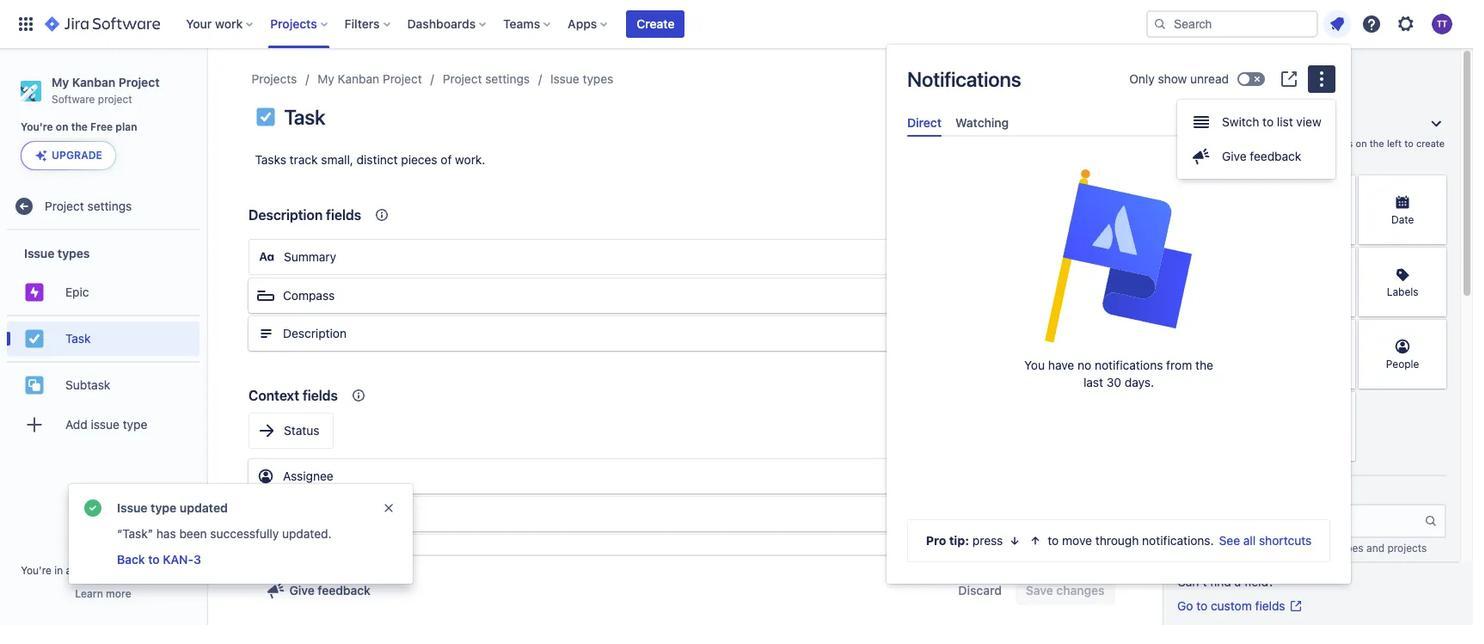 Task type: describe. For each thing, give the bounding box(es) containing it.
back
[[117, 552, 145, 567]]

summary
[[284, 249, 336, 264]]

this link will be opened in a new tab image
[[1289, 599, 1303, 613]]

labels
[[1387, 286, 1419, 299]]

0 horizontal spatial feedback
[[318, 583, 371, 598]]

tasks track small, distinct pieces of work.
[[255, 152, 485, 167]]

group containing switch to list view
[[1177, 100, 1335, 179]]

teams button
[[498, 10, 557, 38]]

my kanban project link
[[318, 69, 422, 89]]

software
[[52, 93, 95, 106]]

issue for issue types link
[[550, 71, 579, 86]]

search image
[[1153, 17, 1167, 31]]

0 horizontal spatial project settings link
[[7, 189, 200, 224]]

issue types link
[[550, 69, 614, 89]]

1 horizontal spatial issue
[[117, 501, 148, 515]]

discard
[[958, 583, 1002, 598]]

type inside drag a field type to one of the sections on the left to create a custom field for this issue type.
[[1232, 138, 1252, 149]]

move
[[1062, 533, 1092, 548]]

2 vertical spatial field
[[1221, 150, 1241, 161]]

start date
[[283, 544, 338, 559]]

"task" has been successfully updated.
[[117, 526, 332, 541]]

have
[[1048, 358, 1074, 373]]

has
[[156, 526, 176, 541]]

task group
[[7, 315, 200, 361]]

open field configuration image
[[1081, 286, 1102, 306]]

on inside drag a field type to one of the sections on the left to create a custom field for this issue type.
[[1356, 138, 1367, 149]]

notifications
[[1095, 358, 1163, 373]]

apps button
[[563, 10, 614, 38]]

give feedback inside group
[[1222, 149, 1302, 163]]

see all shortcuts button
[[1219, 532, 1312, 550]]

2 more information image from the left
[[1424, 177, 1445, 198]]

arrow down image
[[1008, 534, 1022, 548]]

create a field
[[1177, 117, 1260, 130]]

for
[[1244, 150, 1256, 161]]

filters button
[[339, 10, 397, 38]]

left
[[1387, 138, 1402, 149]]

create for create
[[637, 16, 675, 31]]

create
[[1416, 138, 1445, 149]]

more image
[[1312, 69, 1332, 89]]

project inside 'link'
[[383, 71, 422, 86]]

feedback inside group
[[1250, 149, 1302, 163]]

projects for projects link
[[252, 71, 297, 86]]

more information about the context fields image
[[372, 205, 392, 225]]

unread
[[1190, 71, 1229, 86]]

upgrade button
[[22, 142, 115, 170]]

create for create a field
[[1177, 117, 1218, 130]]

apps
[[568, 16, 597, 31]]

drag
[[1177, 138, 1199, 149]]

you're on the free plan
[[21, 121, 137, 133]]

fields
[[1177, 82, 1215, 97]]

list
[[1277, 114, 1293, 129]]

epic
[[65, 285, 89, 299]]

more information about the context fields image
[[348, 385, 369, 406]]

switch to list view button
[[1177, 105, 1335, 139]]

discard button
[[948, 577, 1012, 605]]

edit workflow button
[[969, 103, 1084, 131]]

kanban for my kanban project software project
[[72, 75, 115, 89]]

pieces
[[401, 152, 437, 167]]

you have no notifications from the last 30 days.
[[1024, 358, 1213, 390]]

the left left
[[1370, 138, 1384, 149]]

notifications.
[[1142, 533, 1214, 548]]

issue types for issue types link
[[550, 71, 614, 86]]

switch to list view
[[1222, 114, 1322, 129]]

drag a field type to one of the sections on the left to create a custom field for this issue type.
[[1177, 138, 1445, 161]]

description fields
[[249, 207, 361, 223]]

0 horizontal spatial give
[[289, 583, 315, 598]]

custom inside go to custom fields "link"
[[1211, 599, 1252, 613]]

notifications
[[907, 67, 1021, 91]]

0 horizontal spatial settings
[[87, 199, 132, 213]]

the left free
[[71, 121, 88, 133]]

edit
[[997, 109, 1019, 124]]

your work button
[[181, 10, 260, 38]]

fields left more information about the context fields image
[[303, 388, 338, 403]]

edit workflow
[[997, 109, 1074, 124]]

your profile and settings image
[[1432, 14, 1453, 34]]

a down drag
[[1177, 150, 1183, 161]]

subtask
[[65, 377, 110, 392]]

0 horizontal spatial give feedback button
[[255, 577, 381, 605]]

Type to search all fields text field
[[1179, 506, 1424, 537]]

2 vertical spatial type
[[151, 501, 177, 515]]

primary element
[[10, 0, 1146, 48]]

group containing issue types
[[7, 231, 200, 453]]

2 horizontal spatial issue
[[1309, 542, 1334, 555]]

date
[[1391, 214, 1414, 227]]

pro
[[926, 533, 946, 548]]

tip:
[[949, 533, 969, 548]]

open notifications in a new tab image
[[1279, 69, 1300, 89]]

fields right 27
[[1225, 542, 1252, 555]]

one
[[1267, 138, 1283, 149]]

updated
[[180, 501, 228, 515]]

status
[[284, 423, 319, 438]]

plan
[[116, 121, 137, 133]]

assignee button
[[249, 459, 1109, 494]]

help image
[[1361, 14, 1382, 34]]

field?
[[1245, 575, 1275, 589]]

dismiss image
[[382, 501, 396, 515]]

of inside drag a field type to one of the sections on the left to create a custom field for this issue type.
[[1286, 138, 1295, 149]]

reuse 27 fields from other issue types and projects
[[1177, 542, 1427, 555]]

3
[[194, 552, 201, 567]]

in
[[54, 564, 63, 577]]

custom inside drag a field type to one of the sections on the left to create a custom field for this issue type.
[[1185, 150, 1219, 161]]

settings image
[[1396, 14, 1416, 34]]

no
[[1078, 358, 1092, 373]]

project settings inside project settings link
[[45, 199, 132, 213]]

my kanban project software project
[[52, 75, 160, 106]]

project down upgrade button
[[45, 199, 84, 213]]

back to kan-3 button
[[115, 550, 203, 570]]

sections
[[1315, 138, 1353, 149]]

teams
[[503, 16, 540, 31]]

team-
[[74, 564, 104, 577]]

go to custom fields link
[[1177, 598, 1303, 615]]

shortcuts
[[1259, 533, 1312, 548]]

1 vertical spatial of
[[441, 152, 452, 167]]

issue for group containing issue types
[[24, 246, 54, 260]]

learn more button
[[75, 587, 131, 601]]

tasks
[[255, 152, 286, 167]]

only show unread
[[1129, 71, 1229, 86]]

you're for you're in a team-managed project
[[21, 564, 52, 577]]

to right back on the bottom left of page
[[148, 552, 160, 567]]

types for group containing issue types
[[58, 246, 90, 260]]

task link
[[7, 322, 200, 356]]

pro tip: press
[[926, 533, 1003, 548]]

you're in a team-managed project
[[21, 564, 186, 577]]

"task"
[[117, 526, 153, 541]]

tab list inside notifications dialog
[[900, 108, 1337, 137]]

compass
[[283, 288, 335, 303]]

projects link
[[252, 69, 297, 89]]

add
[[65, 417, 88, 432]]

managed
[[104, 564, 149, 577]]

the inside you have no notifications from the last 30 days.
[[1195, 358, 1213, 373]]

issue inside drag a field type to one of the sections on the left to create a custom field for this issue type.
[[1278, 150, 1302, 161]]

all
[[1243, 533, 1256, 548]]

description for description fields
[[249, 207, 323, 223]]

a down more information about the fields image
[[1221, 117, 1228, 130]]

compass button
[[249, 279, 1109, 313]]

and
[[1367, 542, 1385, 555]]

back to kan-3 link
[[117, 552, 201, 567]]

to up this
[[1255, 138, 1264, 149]]

field for drag
[[1210, 138, 1229, 149]]

0 horizontal spatial on
[[56, 121, 68, 133]]



Task type: locate. For each thing, give the bounding box(es) containing it.
0 horizontal spatial more information image
[[1333, 177, 1354, 198]]

1 horizontal spatial my
[[318, 71, 334, 86]]

0 horizontal spatial project settings
[[45, 199, 132, 213]]

custom
[[1185, 150, 1219, 161], [1211, 599, 1252, 613]]

feedback down 'date'
[[318, 583, 371, 598]]

more information image down create
[[1424, 177, 1445, 198]]

2 vertical spatial types
[[1337, 542, 1364, 555]]

to inside "link"
[[1196, 599, 1208, 613]]

1 vertical spatial custom
[[1211, 599, 1252, 613]]

1 vertical spatial from
[[1255, 542, 1277, 555]]

settings
[[485, 71, 530, 86], [87, 199, 132, 213]]

1 vertical spatial projects
[[252, 71, 297, 86]]

kan-
[[163, 552, 194, 567]]

1 vertical spatial on
[[1356, 138, 1367, 149]]

show
[[1158, 71, 1187, 86]]

kanban inside my kanban project software project
[[72, 75, 115, 89]]

issue types down primary element
[[550, 71, 614, 86]]

type.
[[1304, 150, 1327, 161]]

issue types for group containing issue types
[[24, 246, 90, 260]]

1 horizontal spatial feedback
[[1250, 149, 1302, 163]]

0 vertical spatial open field configuration image
[[1081, 504, 1102, 525]]

create button
[[626, 10, 685, 38]]

dropdown
[[1196, 358, 1246, 371]]

appswitcher icon image
[[15, 14, 36, 34]]

give down 'start'
[[289, 583, 315, 598]]

custom down drag
[[1185, 150, 1219, 161]]

projects up the issue type icon
[[252, 71, 297, 86]]

from left dropdown
[[1166, 358, 1192, 373]]

more information about the fields image
[[1226, 79, 1246, 100]]

1 horizontal spatial type
[[151, 501, 177, 515]]

type down subtask link
[[123, 417, 147, 432]]

settings down upgrade
[[87, 199, 132, 213]]

group
[[1177, 100, 1335, 179], [7, 231, 200, 453]]

of
[[1286, 138, 1295, 149], [441, 152, 452, 167]]

1 vertical spatial group
[[7, 231, 200, 453]]

0 vertical spatial give feedback
[[1222, 149, 1302, 163]]

projects
[[1388, 542, 1427, 555]]

27
[[1210, 542, 1222, 555]]

add issue type image
[[24, 415, 45, 435]]

0 horizontal spatial types
[[58, 246, 90, 260]]

days.
[[1125, 375, 1154, 390]]

issue inside button
[[91, 417, 120, 432]]

more information image
[[1333, 249, 1354, 270], [1424, 249, 1445, 270], [1333, 322, 1354, 342], [1424, 322, 1445, 342]]

1 horizontal spatial settings
[[485, 71, 530, 86]]

my kanban project
[[318, 71, 422, 86]]

press
[[973, 533, 1003, 548]]

from inside you have no notifications from the last 30 days.
[[1166, 358, 1192, 373]]

0 vertical spatial field
[[1231, 117, 1260, 130]]

create up drag
[[1177, 117, 1218, 130]]

2 horizontal spatial type
[[1232, 138, 1252, 149]]

project down filters dropdown button
[[383, 71, 422, 86]]

settings down "teams"
[[485, 71, 530, 86]]

my up software at the top left of page
[[52, 75, 69, 89]]

0 vertical spatial create
[[637, 16, 675, 31]]

to right go
[[1196, 599, 1208, 613]]

0 horizontal spatial give feedback
[[289, 583, 371, 598]]

0 vertical spatial settings
[[485, 71, 530, 86]]

fields
[[326, 207, 361, 223], [303, 388, 338, 403], [1225, 542, 1252, 555], [1255, 599, 1285, 613]]

1 horizontal spatial more information image
[[1424, 177, 1445, 198]]

my inside my kanban project software project
[[52, 75, 69, 89]]

free
[[90, 121, 113, 133]]

my for my kanban project software project
[[52, 75, 69, 89]]

project left 3
[[151, 564, 186, 577]]

project inside my kanban project software project
[[118, 75, 160, 89]]

more information image down sections
[[1333, 177, 1354, 198]]

give feedback down switch to list view button
[[1222, 149, 1302, 163]]

30
[[1107, 375, 1122, 390]]

0 horizontal spatial of
[[441, 152, 452, 167]]

0 vertical spatial of
[[1286, 138, 1295, 149]]

0 vertical spatial type
[[1232, 138, 1252, 149]]

1 vertical spatial description
[[283, 326, 347, 341]]

project
[[98, 93, 132, 106], [151, 564, 186, 577]]

0 horizontal spatial issue
[[24, 246, 54, 260]]

epic link
[[7, 275, 200, 310]]

subtask link
[[7, 368, 200, 403]]

1 horizontal spatial on
[[1356, 138, 1367, 149]]

1 more information image from the left
[[1333, 177, 1354, 198]]

field down create a field
[[1210, 138, 1229, 149]]

my for my kanban project
[[318, 71, 334, 86]]

custom down can't find a field?
[[1211, 599, 1252, 613]]

direct tab panel
[[900, 137, 1337, 152]]

1 horizontal spatial project settings link
[[443, 69, 530, 89]]

description up summary
[[249, 207, 323, 223]]

dashboards button
[[402, 10, 493, 38]]

project up plan
[[98, 93, 132, 106]]

to inside notifications dialog
[[1048, 533, 1059, 548]]

from
[[1166, 358, 1192, 373], [1255, 542, 1277, 555]]

1 horizontal spatial give
[[1222, 149, 1247, 163]]

your
[[186, 16, 212, 31]]

other
[[1280, 542, 1306, 555]]

task inside "group"
[[65, 331, 91, 346]]

projects inside "dropdown button"
[[270, 16, 317, 31]]

success image
[[83, 498, 103, 519]]

on right sections
[[1356, 138, 1367, 149]]

types
[[583, 71, 614, 86], [58, 246, 90, 260], [1337, 542, 1364, 555]]

field left for
[[1221, 150, 1241, 161]]

notifications image
[[1327, 14, 1348, 34]]

1 horizontal spatial issue
[[1278, 150, 1302, 161]]

my inside 'link'
[[318, 71, 334, 86]]

1 vertical spatial settings
[[87, 199, 132, 213]]

notifications dialog
[[887, 45, 1351, 584]]

context
[[249, 388, 299, 403]]

work
[[215, 16, 243, 31]]

banner
[[0, 0, 1473, 48]]

0 vertical spatial feedback
[[1250, 149, 1302, 163]]

0 vertical spatial from
[[1166, 358, 1192, 373]]

0 horizontal spatial project
[[98, 93, 132, 106]]

give
[[1222, 149, 1247, 163], [289, 583, 315, 598]]

give feedback button down switch to list view
[[1177, 139, 1335, 174]]

1 horizontal spatial project settings
[[443, 71, 530, 86]]

tab list containing direct
[[900, 108, 1337, 137]]

0 vertical spatial task
[[284, 105, 325, 129]]

0 vertical spatial project settings link
[[443, 69, 530, 89]]

1 you're from the top
[[21, 121, 53, 133]]

2 open field configuration image from the top
[[1081, 542, 1102, 562]]

0 horizontal spatial group
[[7, 231, 200, 453]]

1 vertical spatial types
[[58, 246, 90, 260]]

0 vertical spatial on
[[56, 121, 68, 133]]

0 horizontal spatial issue types
[[24, 246, 90, 260]]

give feedback button down start date
[[255, 577, 381, 605]]

upgrade
[[52, 149, 102, 162]]

1 vertical spatial task
[[65, 331, 91, 346]]

task down epic
[[65, 331, 91, 346]]

a
[[1221, 117, 1228, 130], [1202, 138, 1207, 149], [1177, 150, 1183, 161], [66, 564, 72, 577], [1235, 575, 1241, 589]]

types for issue types link
[[583, 71, 614, 86]]

banner containing your work
[[0, 0, 1473, 48]]

0 horizontal spatial task
[[65, 331, 91, 346]]

project settings link down upgrade
[[7, 189, 200, 224]]

create right 'apps' dropdown button
[[637, 16, 675, 31]]

reuse
[[1177, 542, 1207, 555]]

issue inside group
[[24, 246, 54, 260]]

this
[[1259, 150, 1276, 161]]

view
[[1296, 114, 1322, 129]]

find
[[1210, 575, 1231, 589]]

1 horizontal spatial from
[[1255, 542, 1277, 555]]

types down 'apps' dropdown button
[[583, 71, 614, 86]]

issue types inside group
[[24, 246, 90, 260]]

field for create
[[1231, 117, 1260, 130]]

description
[[249, 207, 323, 223], [283, 326, 347, 341]]

kanban down filters
[[338, 71, 379, 86]]

issue right other
[[1309, 542, 1334, 555]]

jira software image
[[45, 14, 160, 34], [45, 14, 160, 34]]

learn
[[75, 587, 103, 600]]

issue types up epic
[[24, 246, 90, 260]]

1 horizontal spatial give feedback button
[[1177, 139, 1335, 174]]

project settings
[[443, 71, 530, 86], [45, 199, 132, 213]]

type inside button
[[123, 417, 147, 432]]

projects for the projects "dropdown button"
[[270, 16, 317, 31]]

0 vertical spatial project
[[98, 93, 132, 106]]

1 open field configuration image from the top
[[1081, 504, 1102, 525]]

description down the 'compass'
[[283, 326, 347, 341]]

1 vertical spatial give feedback button
[[255, 577, 381, 605]]

issue right add
[[91, 417, 120, 432]]

kanban for my kanban project
[[338, 71, 379, 86]]

the right notifications at bottom right
[[1195, 358, 1213, 373]]

project settings link down "teams"
[[443, 69, 530, 89]]

small,
[[321, 152, 353, 167]]

1 vertical spatial open field configuration image
[[1081, 542, 1102, 562]]

assignee
[[283, 469, 334, 483]]

project settings down "teams"
[[443, 71, 530, 86]]

create inside button
[[637, 16, 675, 31]]

types inside group
[[58, 246, 90, 260]]

arrow up image
[[1029, 534, 1043, 548]]

1 vertical spatial create
[[1177, 117, 1218, 130]]

field up for
[[1231, 117, 1260, 130]]

description inside button
[[283, 326, 347, 341]]

1 horizontal spatial kanban
[[338, 71, 379, 86]]

back to kan-3
[[117, 552, 201, 567]]

type up for
[[1232, 138, 1252, 149]]

give left this
[[1222, 149, 1247, 163]]

open field configuration image
[[1081, 504, 1102, 525], [1081, 542, 1102, 562]]

0 vertical spatial custom
[[1185, 150, 1219, 161]]

0 horizontal spatial issue
[[91, 417, 120, 432]]

types inside issue types link
[[583, 71, 614, 86]]

task right the issue type icon
[[284, 105, 325, 129]]

fields left more information about the context fields icon
[[326, 207, 361, 223]]

feedback down switch to list view
[[1250, 149, 1302, 163]]

project down "dashboards" popup button
[[443, 71, 482, 86]]

give inside group
[[1222, 149, 1247, 163]]

0 vertical spatial projects
[[270, 16, 317, 31]]

learn more
[[75, 587, 131, 600]]

start date button
[[249, 535, 1109, 569]]

0 horizontal spatial my
[[52, 75, 69, 89]]

0 vertical spatial description
[[249, 207, 323, 223]]

1 vertical spatial project
[[151, 564, 186, 577]]

a right drag
[[1202, 138, 1207, 149]]

issue
[[550, 71, 579, 86], [24, 246, 54, 260], [117, 501, 148, 515]]

project
[[383, 71, 422, 86], [443, 71, 482, 86], [118, 75, 160, 89], [45, 199, 84, 213]]

required
[[1020, 252, 1070, 263]]

of left work.
[[441, 152, 452, 167]]

Search field
[[1146, 10, 1318, 38]]

only
[[1129, 71, 1155, 86]]

1 horizontal spatial of
[[1286, 138, 1295, 149]]

you're for you're on the free plan
[[21, 121, 53, 133]]

1 vertical spatial project settings link
[[7, 189, 200, 224]]

1 horizontal spatial issue types
[[550, 71, 614, 86]]

type up has
[[151, 501, 177, 515]]

issue types
[[550, 71, 614, 86], [24, 246, 90, 260]]

to inside group
[[1263, 114, 1274, 129]]

fields left this link will be opened in a new tab icon
[[1255, 599, 1285, 613]]

issue down primary element
[[550, 71, 579, 86]]

0 vertical spatial types
[[583, 71, 614, 86]]

2 you're from the top
[[21, 564, 52, 577]]

1 vertical spatial you're
[[21, 564, 52, 577]]

issue up epic link
[[24, 246, 54, 260]]

0 vertical spatial give feedback button
[[1177, 139, 1335, 174]]

go
[[1177, 599, 1193, 613]]

see all shortcuts
[[1219, 533, 1312, 548]]

1 vertical spatial give feedback
[[289, 583, 371, 598]]

kanban up software at the top left of page
[[72, 75, 115, 89]]

give feedback
[[1222, 149, 1302, 163], [289, 583, 371, 598]]

1 vertical spatial give
[[289, 583, 315, 598]]

0 vertical spatial group
[[1177, 100, 1335, 179]]

on up upgrade button
[[56, 121, 68, 133]]

to left list
[[1263, 114, 1274, 129]]

0 vertical spatial issue
[[550, 71, 579, 86]]

more
[[106, 587, 131, 600]]

a right in
[[66, 564, 72, 577]]

1 horizontal spatial group
[[1177, 100, 1335, 179]]

my right projects link
[[318, 71, 334, 86]]

of right one
[[1286, 138, 1295, 149]]

give feedback down 'date'
[[289, 583, 371, 598]]

tab list
[[900, 108, 1337, 137]]

project settings down upgrade
[[45, 199, 132, 213]]

add issue type
[[65, 417, 147, 432]]

2 vertical spatial issue
[[1309, 542, 1334, 555]]

go to custom fields
[[1177, 599, 1285, 613]]

project up plan
[[118, 75, 160, 89]]

description for description
[[283, 326, 347, 341]]

issue type updated
[[117, 501, 228, 515]]

0 vertical spatial issue
[[1278, 150, 1302, 161]]

types left and
[[1337, 542, 1364, 555]]

projects up projects link
[[270, 16, 317, 31]]

you're left in
[[21, 564, 52, 577]]

kanban inside 'link'
[[338, 71, 379, 86]]

your work
[[186, 16, 243, 31]]

a right the find
[[1235, 575, 1241, 589]]

open field configuration image up move
[[1081, 504, 1102, 525]]

1 vertical spatial type
[[123, 417, 147, 432]]

from left other
[[1255, 542, 1277, 555]]

0 vertical spatial issue types
[[550, 71, 614, 86]]

sidebar navigation image
[[187, 69, 225, 103]]

1 vertical spatial issue types
[[24, 246, 90, 260]]

1 vertical spatial issue
[[91, 417, 120, 432]]

issue type icon image
[[255, 107, 276, 127]]

see
[[1219, 533, 1240, 548]]

0 horizontal spatial type
[[123, 417, 147, 432]]

open field configuration image inside start date button
[[1081, 542, 1102, 562]]

0 vertical spatial give
[[1222, 149, 1247, 163]]

fields inside "link"
[[1255, 599, 1285, 613]]

to right left
[[1405, 138, 1414, 149]]

2 horizontal spatial issue
[[550, 71, 579, 86]]

1 vertical spatial field
[[1210, 138, 1229, 149]]

types up epic
[[58, 246, 90, 260]]

to right arrow up icon
[[1048, 533, 1059, 548]]

1 horizontal spatial give feedback
[[1222, 149, 1302, 163]]

1 horizontal spatial project
[[151, 564, 186, 577]]

you're up upgrade button
[[21, 121, 53, 133]]

1 vertical spatial feedback
[[318, 583, 371, 598]]

the up 'type.'
[[1298, 138, 1312, 149]]

open field configuration image right arrow up icon
[[1081, 542, 1102, 562]]

description button
[[249, 316, 1109, 351]]

issue up "task"
[[117, 501, 148, 515]]

1 horizontal spatial task
[[284, 105, 325, 129]]

project inside my kanban project software project
[[98, 93, 132, 106]]

1 horizontal spatial types
[[583, 71, 614, 86]]

my
[[318, 71, 334, 86], [52, 75, 69, 89]]

track
[[290, 152, 318, 167]]

issue down one
[[1278, 150, 1302, 161]]

0 vertical spatial project settings
[[443, 71, 530, 86]]

1 horizontal spatial create
[[1177, 117, 1218, 130]]

updated.
[[282, 526, 332, 541]]

more information image
[[1333, 177, 1354, 198], [1424, 177, 1445, 198]]

1 vertical spatial project settings
[[45, 199, 132, 213]]

0 horizontal spatial kanban
[[72, 75, 115, 89]]

2 vertical spatial issue
[[117, 501, 148, 515]]

0 horizontal spatial create
[[637, 16, 675, 31]]

2 horizontal spatial types
[[1337, 542, 1364, 555]]



Task type: vqa. For each thing, say whether or not it's contained in the screenshot.
Create within button
yes



